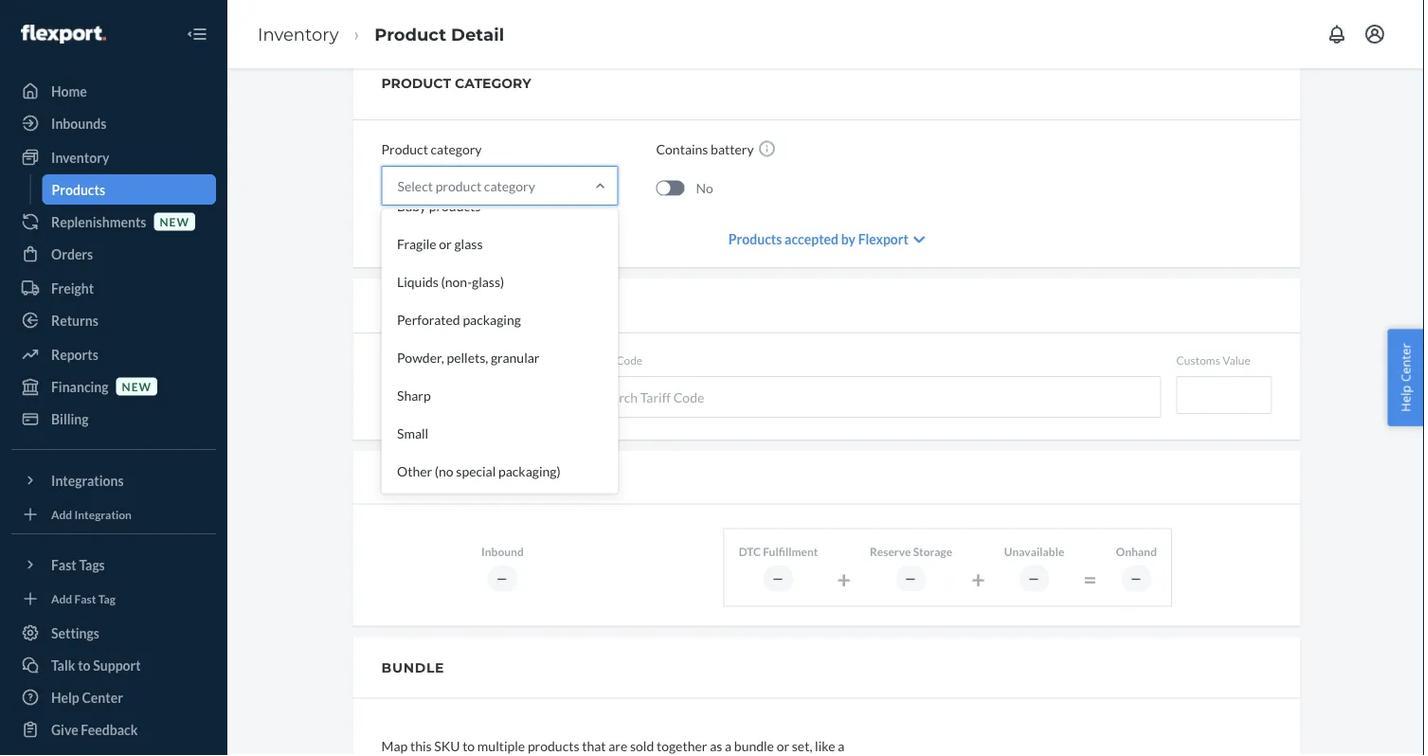 Task type: vqa. For each thing, say whether or not it's contained in the screenshot.
Information
yes



Task type: describe. For each thing, give the bounding box(es) containing it.
products accepted by flexport
[[729, 231, 909, 247]]

storage
[[913, 544, 953, 558]]

dtc fulfillment
[[739, 544, 818, 558]]

2 + from the left
[[971, 565, 985, 593]]

small
[[397, 425, 428, 441]]

talk to support
[[51, 657, 141, 673]]

perforated packaging
[[397, 311, 521, 327]]

information
[[459, 298, 568, 314]]

accepted
[[785, 231, 839, 247]]

search
[[598, 389, 638, 405]]

product for product detail
[[374, 24, 446, 44]]

or inside "map this sku to multiple products that are sold together as a bundle or set, like a"
[[777, 738, 789, 754]]

0 horizontal spatial products
[[428, 198, 480, 214]]

add integration link
[[11, 503, 216, 526]]

0 horizontal spatial center
[[82, 689, 123, 705]]

dtc
[[739, 544, 761, 558]]

billing
[[51, 411, 89, 427]]

sold
[[630, 738, 654, 754]]

category
[[455, 75, 531, 91]]

flexport logo image
[[21, 25, 106, 44]]

select product category
[[398, 178, 535, 194]]

sharp
[[397, 387, 430, 403]]

0 vertical spatial tariff
[[588, 353, 614, 367]]

fast inside fast tags "dropdown button"
[[51, 557, 76, 573]]

unavailable
[[1004, 544, 1064, 558]]

reports
[[51, 346, 98, 362]]

open account menu image
[[1364, 23, 1386, 45]]

set,
[[792, 738, 812, 754]]

customs value
[[1177, 353, 1251, 367]]

integrations button
[[11, 465, 216, 496]]

pellets,
[[446, 349, 488, 365]]

tags
[[79, 557, 105, 573]]

― for unavailable
[[1028, 572, 1040, 585]]

search tariff code
[[598, 389, 704, 405]]

multiple
[[477, 738, 525, 754]]

new for financing
[[122, 379, 152, 393]]

of
[[425, 353, 438, 367]]

product
[[436, 178, 482, 194]]

add fast tag link
[[11, 588, 216, 610]]

give
[[51, 722, 78, 738]]

packaging
[[462, 311, 521, 327]]

1 + from the left
[[837, 565, 851, 593]]

are
[[609, 738, 628, 754]]

liquids
[[397, 273, 438, 289]]

― for dtc fulfillment
[[772, 572, 785, 585]]

together
[[657, 738, 707, 754]]

detail
[[451, 24, 504, 44]]

onhand
[[1116, 544, 1157, 558]]

special
[[456, 463, 495, 479]]

powder, pellets, granular
[[397, 349, 539, 365]]

support
[[93, 657, 141, 673]]

customs for customs value
[[1177, 353, 1220, 367]]

integrations
[[51, 472, 124, 488]]

fast inside add fast tag link
[[74, 592, 96, 605]]

product
[[381, 75, 451, 91]]

flexport
[[858, 231, 909, 247]]

products inside "map this sku to multiple products that are sold together as a bundle or set, like a"
[[528, 738, 579, 754]]

products for products
[[52, 181, 105, 198]]

fragile or glass
[[397, 235, 482, 252]]

add for add fast tag
[[51, 592, 72, 605]]

reserve
[[870, 544, 911, 558]]

(non-
[[441, 273, 471, 289]]

by
[[841, 231, 856, 247]]

inbound
[[481, 544, 524, 558]]

powder,
[[397, 349, 444, 365]]

product category
[[381, 141, 482, 157]]

battery
[[711, 141, 754, 157]]

center inside button
[[1397, 343, 1414, 382]]

perforated
[[397, 311, 460, 327]]

add integration
[[51, 507, 132, 521]]

country of origin
[[381, 353, 472, 367]]

talk
[[51, 657, 75, 673]]

baby
[[397, 198, 426, 214]]

feedback
[[81, 722, 138, 738]]

returns
[[51, 312, 98, 328]]

help center button
[[1388, 329, 1424, 426]]

liquids (non-glass)
[[397, 273, 504, 289]]

customs information
[[381, 298, 568, 314]]

no
[[696, 180, 713, 196]]

origin
[[440, 353, 472, 367]]

inbounds
[[51, 115, 106, 131]]

fragile
[[397, 235, 436, 252]]

give feedback button
[[11, 714, 216, 745]]

replenishments
[[51, 214, 146, 230]]

open notifications image
[[1326, 23, 1348, 45]]

0 horizontal spatial help center
[[51, 689, 123, 705]]

0 horizontal spatial or
[[439, 235, 451, 252]]

home link
[[11, 76, 216, 106]]

glass
[[454, 235, 482, 252]]

1 vertical spatial category
[[484, 178, 535, 194]]

close navigation image
[[186, 23, 208, 45]]

0 vertical spatial code
[[616, 353, 643, 367]]

granular
[[490, 349, 539, 365]]

bundle
[[734, 738, 774, 754]]

― for onhand
[[1130, 572, 1143, 585]]



Task type: locate. For each thing, give the bounding box(es) containing it.
1 vertical spatial or
[[777, 738, 789, 754]]

1 horizontal spatial center
[[1397, 343, 1414, 382]]

product category
[[381, 75, 531, 91]]

1 horizontal spatial +
[[971, 565, 985, 593]]

a
[[725, 738, 732, 754], [838, 738, 845, 754]]

products left accepted on the top right of page
[[729, 231, 782, 247]]

1 horizontal spatial inventory link
[[258, 24, 339, 44]]

fast left tag
[[74, 592, 96, 605]]

2 vertical spatial inventory
[[381, 469, 470, 485]]

breadcrumbs navigation
[[243, 7, 519, 62]]

1 horizontal spatial category
[[484, 178, 535, 194]]

1 horizontal spatial products
[[729, 231, 782, 247]]

― for reserve storage
[[905, 572, 917, 585]]

1 vertical spatial code
[[674, 389, 704, 405]]

products left that
[[528, 738, 579, 754]]

0 vertical spatial or
[[439, 235, 451, 252]]

2 a from the left
[[838, 738, 845, 754]]

products for products accepted by flexport
[[729, 231, 782, 247]]

inventory
[[258, 24, 339, 44], [51, 149, 109, 165], [381, 469, 470, 485]]

2 ― from the left
[[772, 572, 785, 585]]

1 vertical spatial add
[[51, 592, 72, 605]]

fulfillment
[[763, 544, 818, 558]]

1 horizontal spatial tariff
[[640, 389, 671, 405]]

to inside "map this sku to multiple products that are sold together as a bundle or set, like a"
[[463, 738, 475, 754]]

0 horizontal spatial help
[[51, 689, 79, 705]]

1 vertical spatial inventory
[[51, 149, 109, 165]]

add inside add fast tag link
[[51, 592, 72, 605]]

1 horizontal spatial help
[[1397, 385, 1414, 412]]

this
[[410, 738, 432, 754]]

0 vertical spatial customs
[[381, 298, 455, 314]]

0 vertical spatial add
[[51, 507, 72, 521]]

1 horizontal spatial or
[[777, 738, 789, 754]]

― down reserve storage
[[905, 572, 917, 585]]

1 vertical spatial new
[[122, 379, 152, 393]]

category
[[431, 141, 482, 157], [484, 178, 535, 194]]

0 vertical spatial inventory link
[[258, 24, 339, 44]]

add up settings
[[51, 592, 72, 605]]

sku
[[434, 738, 460, 754]]

orders
[[51, 246, 93, 262]]

None text field
[[1177, 376, 1272, 414]]

home
[[51, 83, 87, 99]]

product detail
[[374, 24, 504, 44]]

1 horizontal spatial to
[[463, 738, 475, 754]]

packaging)
[[498, 463, 560, 479]]

product for product category
[[381, 141, 428, 157]]

map this sku to multiple products that are sold together as a bundle or set, like a
[[381, 738, 845, 755]]

glass)
[[471, 273, 504, 289]]

to right sku at the left
[[463, 738, 475, 754]]

0 horizontal spatial code
[[616, 353, 643, 367]]

1 add from the top
[[51, 507, 72, 521]]

0 horizontal spatial to
[[78, 657, 91, 673]]

1 horizontal spatial a
[[838, 738, 845, 754]]

2 add from the top
[[51, 592, 72, 605]]

returns link
[[11, 305, 216, 335]]

1 horizontal spatial code
[[674, 389, 704, 405]]

new for replenishments
[[160, 215, 189, 228]]

inbounds link
[[11, 108, 216, 138]]

1 vertical spatial help center
[[51, 689, 123, 705]]

contains battery
[[656, 141, 754, 157]]

financing
[[51, 379, 109, 395]]

to inside 'button'
[[78, 657, 91, 673]]

a right like
[[838, 738, 845, 754]]

― down unavailable
[[1028, 572, 1040, 585]]

product up product
[[374, 24, 446, 44]]

add inside add integration link
[[51, 507, 72, 521]]

fast tags
[[51, 557, 105, 573]]

0 vertical spatial inventory
[[258, 24, 339, 44]]

category right product
[[484, 178, 535, 194]]

like
[[815, 738, 835, 754]]

tariff up search
[[588, 353, 614, 367]]

that
[[582, 738, 606, 754]]

0 vertical spatial product
[[374, 24, 446, 44]]

code up search
[[616, 353, 643, 367]]

give feedback
[[51, 722, 138, 738]]

new
[[160, 215, 189, 228], [122, 379, 152, 393]]

0 vertical spatial category
[[431, 141, 482, 157]]

reserve storage
[[870, 544, 953, 558]]

add fast tag
[[51, 592, 116, 605]]

1 vertical spatial product
[[381, 141, 428, 157]]

or
[[439, 235, 451, 252], [777, 738, 789, 754]]

settings
[[51, 625, 99, 641]]

0 vertical spatial new
[[160, 215, 189, 228]]

1 a from the left
[[725, 738, 732, 754]]

help center
[[1397, 343, 1414, 412], [51, 689, 123, 705]]

code
[[616, 353, 643, 367], [674, 389, 704, 405]]

help inside button
[[1397, 385, 1414, 412]]

products link
[[42, 174, 216, 205]]

a right as on the bottom of the page
[[725, 738, 732, 754]]

to right talk
[[78, 657, 91, 673]]

1 vertical spatial center
[[82, 689, 123, 705]]

help center link
[[11, 682, 216, 713]]

0 horizontal spatial tariff
[[588, 353, 614, 367]]

1 vertical spatial to
[[463, 738, 475, 754]]

inventory link
[[258, 24, 339, 44], [11, 142, 216, 172]]

1 vertical spatial customs
[[1177, 353, 1220, 367]]

contains
[[656, 141, 708, 157]]

1 horizontal spatial new
[[160, 215, 189, 228]]

billing link
[[11, 404, 216, 434]]

new down reports 'link'
[[122, 379, 152, 393]]

3 ― from the left
[[905, 572, 917, 585]]

category up product
[[431, 141, 482, 157]]

products down product
[[428, 198, 480, 214]]

integration
[[74, 507, 132, 521]]

+
[[837, 565, 851, 593], [971, 565, 985, 593]]

tag
[[98, 592, 116, 605]]

― down dtc fulfillment at the bottom
[[772, 572, 785, 585]]

1 vertical spatial tariff
[[640, 389, 671, 405]]

settings link
[[11, 618, 216, 648]]

0 horizontal spatial inventory
[[51, 149, 109, 165]]

freight
[[51, 280, 94, 296]]

1 ― from the left
[[496, 572, 509, 585]]

5 ― from the left
[[1130, 572, 1143, 585]]

1 vertical spatial fast
[[74, 592, 96, 605]]

― for inbound
[[496, 572, 509, 585]]

0 vertical spatial fast
[[51, 557, 76, 573]]

(no
[[434, 463, 453, 479]]

fast left tags
[[51, 557, 76, 573]]

new down products link
[[160, 215, 189, 228]]

1 horizontal spatial customs
[[1177, 353, 1220, 367]]

― down inbound in the left of the page
[[496, 572, 509, 585]]

tariff code
[[588, 353, 643, 367]]

customs down liquids
[[381, 298, 455, 314]]

bundle
[[381, 659, 445, 675]]

select
[[398, 178, 433, 194]]

product up select
[[381, 141, 428, 157]]

0 vertical spatial to
[[78, 657, 91, 673]]

0 vertical spatial center
[[1397, 343, 1414, 382]]

0 horizontal spatial new
[[122, 379, 152, 393]]

4 ― from the left
[[1028, 572, 1040, 585]]

0 horizontal spatial category
[[431, 141, 482, 157]]

0 horizontal spatial inventory link
[[11, 142, 216, 172]]

1 vertical spatial help
[[51, 689, 79, 705]]

code right search
[[674, 389, 704, 405]]

1 vertical spatial products
[[528, 738, 579, 754]]

0 vertical spatial products
[[52, 181, 105, 198]]

customs for customs information
[[381, 298, 455, 314]]

1 vertical spatial inventory link
[[11, 142, 216, 172]]

add left integration
[[51, 507, 72, 521]]

product
[[374, 24, 446, 44], [381, 141, 428, 157]]

reports link
[[11, 339, 216, 370]]

tariff
[[588, 353, 614, 367], [640, 389, 671, 405]]

as
[[710, 738, 722, 754]]

orders link
[[11, 239, 216, 269]]

1 horizontal spatial products
[[528, 738, 579, 754]]

customs
[[381, 298, 455, 314], [1177, 353, 1220, 367]]

product detail link
[[374, 24, 504, 44]]

products
[[52, 181, 105, 198], [729, 231, 782, 247]]

1 horizontal spatial help center
[[1397, 343, 1414, 412]]

1 horizontal spatial inventory
[[258, 24, 339, 44]]

=
[[1083, 565, 1097, 593]]

customs left the value
[[1177, 353, 1220, 367]]

2 horizontal spatial inventory
[[381, 469, 470, 485]]

product inside breadcrumbs navigation
[[374, 24, 446, 44]]

fast
[[51, 557, 76, 573], [74, 592, 96, 605]]

0 horizontal spatial customs
[[381, 298, 455, 314]]

0 horizontal spatial +
[[837, 565, 851, 593]]

0 vertical spatial products
[[428, 198, 480, 214]]

or left set,
[[777, 738, 789, 754]]

talk to support button
[[11, 650, 216, 680]]

freight link
[[11, 273, 216, 303]]

fast tags button
[[11, 550, 216, 580]]

1 vertical spatial products
[[729, 231, 782, 247]]

tariff right search
[[640, 389, 671, 405]]

0 horizontal spatial products
[[52, 181, 105, 198]]

0 horizontal spatial a
[[725, 738, 732, 754]]

or left glass
[[439, 235, 451, 252]]

map
[[381, 738, 408, 754]]

to
[[78, 657, 91, 673], [463, 738, 475, 754]]

other
[[397, 463, 432, 479]]

0 vertical spatial help
[[1397, 385, 1414, 412]]

― down onhand
[[1130, 572, 1143, 585]]

products up replenishments
[[52, 181, 105, 198]]

0 vertical spatial help center
[[1397, 343, 1414, 412]]

inventory inside breadcrumbs navigation
[[258, 24, 339, 44]]

value
[[1223, 353, 1251, 367]]

help center inside button
[[1397, 343, 1414, 412]]

add for add integration
[[51, 507, 72, 521]]

chevron down image
[[913, 233, 925, 246]]



